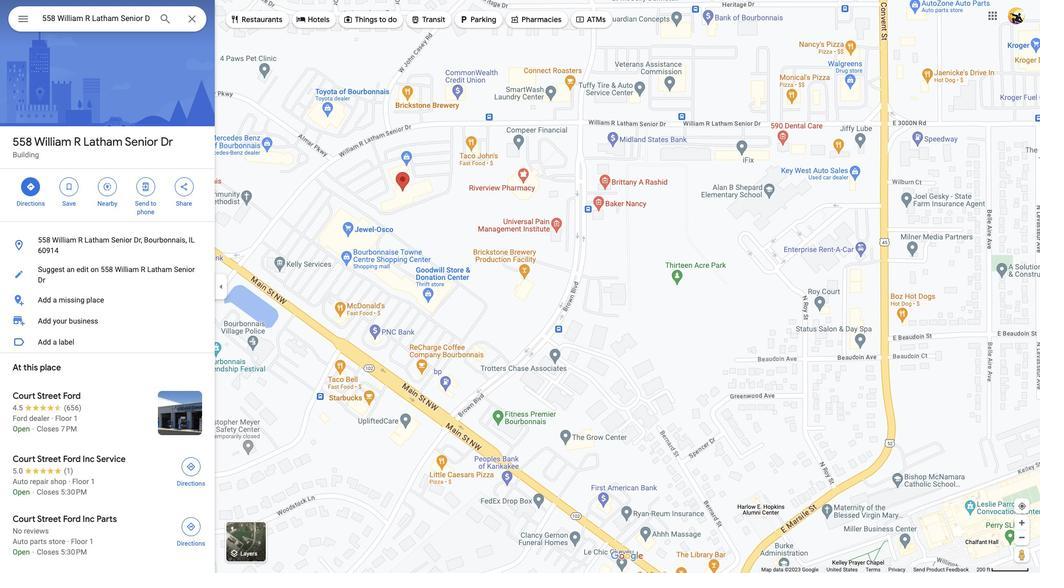 Task type: describe. For each thing, give the bounding box(es) containing it.
558 william r latham senior dr, bourbonnais, il 60914 button
[[0, 231, 215, 260]]

court street ford inc service
[[13, 455, 126, 465]]

united states button
[[827, 567, 858, 574]]

atms
[[587, 15, 606, 24]]

floor inside "court street ford inc parts no reviews auto parts store · floor 1 open ⋅ closes 5:30 pm"
[[71, 538, 88, 546]]

 pharmacies
[[510, 14, 562, 25]]

court for court street ford inc service
[[13, 455, 35, 465]]

latham for dr,
[[85, 236, 109, 244]]

closes inside ford dealer · floor 1 open ⋅ closes 7 pm
[[37, 425, 59, 434]]

⋅ inside ford dealer · floor 1 open ⋅ closes 7 pm
[[32, 425, 35, 434]]

· inside ford dealer · floor 1 open ⋅ closes 7 pm
[[51, 415, 53, 423]]

layers
[[241, 551, 258, 558]]

actions for 558 william r latham senior dr region
[[0, 169, 215, 222]]

at this place
[[13, 363, 61, 373]]

floor inside auto repair shop · floor 1 open ⋅ closes 5:30 pm
[[72, 478, 89, 486]]

send for send product feedback
[[914, 567, 926, 573]]

to inside the send to phone
[[151, 200, 156, 208]]

dr,
[[134, 236, 142, 244]]

add a label button
[[0, 332, 215, 353]]

5.0
[[13, 467, 23, 476]]


[[576, 14, 585, 25]]

directions for court street ford inc parts
[[177, 540, 205, 548]]

 button
[[8, 6, 38, 34]]

(1)
[[64, 467, 73, 476]]


[[141, 181, 151, 193]]

suggest
[[38, 265, 65, 274]]

il
[[189, 236, 195, 244]]


[[411, 14, 420, 25]]

phone
[[137, 209, 155, 216]]

ford for court street ford inc parts no reviews auto parts store · floor 1 open ⋅ closes 5:30 pm
[[63, 515, 81, 525]]

save
[[62, 200, 76, 208]]

google
[[803, 567, 819, 573]]

senior for dr,
[[111, 236, 132, 244]]

5:30 pm inside auto repair shop · floor 1 open ⋅ closes 5:30 pm
[[61, 488, 87, 497]]

558 for dr
[[13, 135, 32, 150]]

restaurants
[[242, 15, 283, 24]]

show street view coverage image
[[1015, 547, 1030, 563]]

add a missing place
[[38, 296, 104, 304]]

parts
[[30, 538, 47, 546]]

closes inside auto repair shop · floor 1 open ⋅ closes 5:30 pm
[[37, 488, 59, 497]]

missing
[[59, 296, 85, 304]]

senior inside suggest an edit on 558 william r latham senior dr
[[174, 265, 195, 274]]

reviews
[[24, 527, 49, 536]]

william inside suggest an edit on 558 william r latham senior dr
[[115, 265, 139, 274]]

share
[[176, 200, 192, 208]]

william for dr
[[34, 135, 71, 150]]

add a missing place button
[[0, 290, 215, 311]]

street for court street ford inc service
[[37, 455, 61, 465]]

558 william r latham senior dr building
[[13, 135, 173, 159]]

ford for court street ford
[[63, 391, 81, 402]]

map
[[762, 567, 772, 573]]

558 william r latham senior dr, bourbonnais, il 60914
[[38, 236, 195, 255]]

your
[[53, 317, 67, 326]]

to inside  things to do
[[379, 15, 387, 24]]

directions button for court street ford inc service
[[171, 455, 212, 488]]

558 William R Latham Senior Dr, Bourbonnais, IL 60914 field
[[8, 6, 206, 32]]

floor inside ford dealer · floor 1 open ⋅ closes 7 pm
[[55, 415, 72, 423]]

senior for dr
[[125, 135, 158, 150]]

edit
[[76, 265, 89, 274]]

200 ft
[[977, 567, 991, 573]]

auto inside "court street ford inc parts no reviews auto parts store · floor 1 open ⋅ closes 5:30 pm"
[[13, 538, 28, 546]]

transit
[[423, 15, 446, 24]]

4.5
[[13, 404, 23, 412]]

william for dr,
[[52, 236, 76, 244]]

558 william r latham senior dr main content
[[0, 0, 215, 574]]

add for add a missing place
[[38, 296, 51, 304]]

add for add your business
[[38, 317, 51, 326]]

suggest an edit on 558 william r latham senior dr button
[[0, 260, 215, 290]]

5:30 pm inside "court street ford inc parts no reviews auto parts store · floor 1 open ⋅ closes 5:30 pm"
[[61, 548, 87, 557]]

ford inside ford dealer · floor 1 open ⋅ closes 7 pm
[[13, 415, 27, 423]]

at
[[13, 363, 22, 373]]

add for add a label
[[38, 338, 51, 347]]

1 inside auto repair shop · floor 1 open ⋅ closes 5:30 pm
[[91, 478, 95, 486]]

 transit
[[411, 14, 446, 25]]

no
[[13, 527, 22, 536]]

states
[[844, 567, 858, 573]]

google maps element
[[0, 0, 1041, 574]]

business
[[69, 317, 98, 326]]

r for dr
[[74, 135, 81, 150]]

ft
[[988, 567, 991, 573]]

a for missing
[[53, 296, 57, 304]]

on
[[91, 265, 99, 274]]

united
[[827, 567, 842, 573]]

privacy button
[[889, 567, 906, 574]]


[[64, 181, 74, 193]]

1 inside "court street ford inc parts no reviews auto parts store · floor 1 open ⋅ closes 5:30 pm"
[[90, 538, 94, 546]]


[[179, 181, 189, 193]]


[[230, 14, 240, 25]]

map data ©2023 google
[[762, 567, 819, 573]]

ford for court street ford inc service
[[63, 455, 81, 465]]

dealer
[[29, 415, 50, 423]]

dr inside 558 william r latham senior dr building
[[161, 135, 173, 150]]

200 ft button
[[977, 567, 1030, 573]]

5.0 stars 1 reviews image
[[13, 466, 73, 477]]

terms
[[866, 567, 881, 573]]

service
[[96, 455, 126, 465]]


[[459, 14, 469, 25]]



Task type: locate. For each thing, give the bounding box(es) containing it.
suggest an edit on 558 william r latham senior dr
[[38, 265, 195, 284]]

none field inside 558 william r latham senior dr, bourbonnais, il 60914 field
[[42, 12, 151, 25]]

inc for parts
[[83, 515, 95, 525]]

latham
[[84, 135, 123, 150], [85, 236, 109, 244], [147, 265, 172, 274]]

add left label
[[38, 338, 51, 347]]

send
[[135, 200, 149, 208], [914, 567, 926, 573]]

r inside 558 william r latham senior dr building
[[74, 135, 81, 150]]

0 vertical spatial senior
[[125, 135, 158, 150]]

2 5:30 pm from the top
[[61, 548, 87, 557]]

privacy
[[889, 567, 906, 573]]

3 add from the top
[[38, 338, 51, 347]]

1 right the "store"
[[90, 538, 94, 546]]

collapse side panel image
[[215, 281, 227, 293]]

court inside "court street ford inc parts no reviews auto parts store · floor 1 open ⋅ closes 5:30 pm"
[[13, 515, 35, 525]]

558 for dr,
[[38, 236, 50, 244]]

place right missing
[[86, 296, 104, 304]]

1 horizontal spatial dr
[[161, 135, 173, 150]]

court up 4.5
[[13, 391, 35, 402]]

google account: ben nelson  
(ben.nelson1980@gmail.com) image
[[1009, 7, 1026, 24]]

0 vertical spatial 5:30 pm
[[61, 488, 87, 497]]

⋅ down dealer
[[32, 425, 35, 434]]

1 vertical spatial 558
[[38, 236, 50, 244]]

1 street from the top
[[37, 391, 61, 402]]

0 vertical spatial a
[[53, 296, 57, 304]]

ford up (656)
[[63, 391, 81, 402]]

auto
[[13, 478, 28, 486], [13, 538, 28, 546]]

open inside auto repair shop · floor 1 open ⋅ closes 5:30 pm
[[13, 488, 30, 497]]

auto repair shop · floor 1 open ⋅ closes 5:30 pm
[[13, 478, 95, 497]]

open inside "court street ford inc parts no reviews auto parts store · floor 1 open ⋅ closes 5:30 pm"
[[13, 548, 30, 557]]

1 vertical spatial 5:30 pm
[[61, 548, 87, 557]]

directions button
[[171, 455, 212, 488], [171, 515, 212, 548]]


[[510, 14, 520, 25]]

r for dr,
[[78, 236, 83, 244]]

do
[[388, 15, 397, 24]]

label
[[59, 338, 74, 347]]

1
[[74, 415, 78, 423], [91, 478, 95, 486], [90, 538, 94, 546]]

2 vertical spatial 558
[[101, 265, 113, 274]]

0 vertical spatial william
[[34, 135, 71, 150]]

2 vertical spatial open
[[13, 548, 30, 557]]

0 vertical spatial directions button
[[171, 455, 212, 488]]

1 vertical spatial dr
[[38, 276, 45, 284]]

1 5:30 pm from the top
[[61, 488, 87, 497]]

r
[[74, 135, 81, 150], [78, 236, 83, 244], [141, 265, 145, 274]]

1 auto from the top
[[13, 478, 28, 486]]

latham inside suggest an edit on 558 william r latham senior dr
[[147, 265, 172, 274]]

inc for service
[[83, 455, 95, 465]]

0 vertical spatial send
[[135, 200, 149, 208]]

2 vertical spatial r
[[141, 265, 145, 274]]

1 vertical spatial to
[[151, 200, 156, 208]]


[[26, 181, 35, 193]]

place inside "button"
[[86, 296, 104, 304]]

558 right the on
[[101, 265, 113, 274]]

0 horizontal spatial send
[[135, 200, 149, 208]]

2 directions button from the top
[[171, 515, 212, 548]]

2 vertical spatial court
[[13, 515, 35, 525]]

1 vertical spatial directions button
[[171, 515, 212, 548]]

bourbonnais,
[[144, 236, 187, 244]]

court up no
[[13, 515, 35, 525]]

court for court street ford
[[13, 391, 35, 402]]

0 vertical spatial floor
[[55, 415, 72, 423]]

a left label
[[53, 338, 57, 347]]

pharmacies
[[522, 15, 562, 24]]

directions image
[[186, 523, 196, 532]]

latham up the on
[[85, 236, 109, 244]]

ford down 4.5
[[13, 415, 27, 423]]

1 vertical spatial ⋅
[[32, 488, 35, 497]]

0 vertical spatial add
[[38, 296, 51, 304]]

· right the "store"
[[67, 538, 69, 546]]

auto inside auto repair shop · floor 1 open ⋅ closes 5:30 pm
[[13, 478, 28, 486]]

7 pm
[[61, 425, 77, 434]]

1 court from the top
[[13, 391, 35, 402]]

1 vertical spatial inc
[[83, 515, 95, 525]]

directions
[[17, 200, 45, 208], [177, 480, 205, 488], [177, 540, 205, 548]]

inc inside "court street ford inc parts no reviews auto parts store · floor 1 open ⋅ closes 5:30 pm"
[[83, 515, 95, 525]]

street inside "court street ford inc parts no reviews auto parts store · floor 1 open ⋅ closes 5:30 pm"
[[37, 515, 61, 525]]

⋅ down parts
[[32, 548, 35, 557]]

0 horizontal spatial to
[[151, 200, 156, 208]]

2 open from the top
[[13, 488, 30, 497]]

ford dealer · floor 1 open ⋅ closes 7 pm
[[13, 415, 78, 434]]

add
[[38, 296, 51, 304], [38, 317, 51, 326], [38, 338, 51, 347]]

directions down directions image in the bottom left of the page
[[177, 480, 205, 488]]

data
[[774, 567, 784, 573]]

open down dealer
[[13, 425, 30, 434]]

senior inside 558 william r latham senior dr, bourbonnais, il 60914
[[111, 236, 132, 244]]

1 vertical spatial 1
[[91, 478, 95, 486]]

2 court from the top
[[13, 455, 35, 465]]

inc
[[83, 455, 95, 465], [83, 515, 95, 525]]

3 closes from the top
[[37, 548, 59, 557]]

store
[[49, 538, 65, 546]]

feedback
[[947, 567, 969, 573]]

shop
[[50, 478, 67, 486]]

dr
[[161, 135, 173, 150], [38, 276, 45, 284]]

1 vertical spatial street
[[37, 455, 61, 465]]

2 vertical spatial add
[[38, 338, 51, 347]]

street for court street ford inc parts no reviews auto parts store · floor 1 open ⋅ closes 5:30 pm
[[37, 515, 61, 525]]

directions image
[[186, 462, 196, 472]]

1 inc from the top
[[83, 455, 95, 465]]

add inside "button"
[[38, 296, 51, 304]]

court
[[13, 391, 35, 402], [13, 455, 35, 465], [13, 515, 35, 525]]

parts
[[97, 515, 117, 525]]

558 inside suggest an edit on 558 william r latham senior dr
[[101, 265, 113, 274]]

2 inc from the top
[[83, 515, 95, 525]]

directions inside actions for 558 william r latham senior dr region
[[17, 200, 45, 208]]

send up phone
[[135, 200, 149, 208]]

©2023
[[785, 567, 801, 573]]

send for send to phone
[[135, 200, 149, 208]]

200
[[977, 567, 986, 573]]

⋅
[[32, 425, 35, 434], [32, 488, 35, 497], [32, 548, 35, 557]]

floor
[[55, 415, 72, 423], [72, 478, 89, 486], [71, 538, 88, 546]]

0 vertical spatial street
[[37, 391, 61, 402]]

2 vertical spatial closes
[[37, 548, 59, 557]]

floor up 7 pm
[[55, 415, 72, 423]]

floor right the "store"
[[71, 538, 88, 546]]

0 horizontal spatial dr
[[38, 276, 45, 284]]

latham inside 558 william r latham senior dr, bourbonnais, il 60914
[[85, 236, 109, 244]]

⋅ inside "court street ford inc parts no reviews auto parts store · floor 1 open ⋅ closes 5:30 pm"
[[32, 548, 35, 557]]

1 vertical spatial floor
[[72, 478, 89, 486]]

footer
[[762, 567, 977, 574]]

 atms
[[576, 14, 606, 25]]

3 open from the top
[[13, 548, 30, 557]]

send inside button
[[914, 567, 926, 573]]

2 vertical spatial directions
[[177, 540, 205, 548]]

None field
[[42, 12, 151, 25]]

repair
[[30, 478, 49, 486]]

2 vertical spatial latham
[[147, 265, 172, 274]]

building
[[13, 151, 39, 159]]

1 directions button from the top
[[171, 455, 212, 488]]

closes
[[37, 425, 59, 434], [37, 488, 59, 497], [37, 548, 59, 557]]

footer inside google maps element
[[762, 567, 977, 574]]

1 add from the top
[[38, 296, 51, 304]]

an
[[67, 265, 75, 274]]

3 ⋅ from the top
[[32, 548, 35, 557]]

2 add from the top
[[38, 317, 51, 326]]

2 vertical spatial senior
[[174, 265, 195, 274]]

closes down the "store"
[[37, 548, 59, 557]]

60914
[[38, 247, 59, 255]]

0 vertical spatial to
[[379, 15, 387, 24]]

terms button
[[866, 567, 881, 574]]

0 vertical spatial place
[[86, 296, 104, 304]]

closes down repair
[[37, 488, 59, 497]]

street up 5.0 stars 1 reviews image
[[37, 455, 61, 465]]

zoom out image
[[1019, 534, 1027, 542]]

2 ⋅ from the top
[[32, 488, 35, 497]]

add left missing
[[38, 296, 51, 304]]

closes down dealer
[[37, 425, 59, 434]]

0 vertical spatial ·
[[51, 415, 53, 423]]

558 inside 558 william r latham senior dr, bourbonnais, il 60914
[[38, 236, 50, 244]]

1 vertical spatial latham
[[85, 236, 109, 244]]

inc left parts
[[83, 515, 95, 525]]

 hotels
[[296, 14, 330, 25]]

united states
[[827, 567, 858, 573]]

1 vertical spatial r
[[78, 236, 83, 244]]

add left your
[[38, 317, 51, 326]]

 things to do
[[344, 14, 397, 25]]

0 vertical spatial dr
[[161, 135, 173, 150]]

1 ⋅ from the top
[[32, 425, 35, 434]]

add inside button
[[38, 338, 51, 347]]

1 vertical spatial a
[[53, 338, 57, 347]]

directions button for court street ford inc parts
[[171, 515, 212, 548]]

1 open from the top
[[13, 425, 30, 434]]

court street ford
[[13, 391, 81, 402]]

court street ford inc parts no reviews auto parts store · floor 1 open ⋅ closes 5:30 pm
[[13, 515, 117, 557]]

auto down 5.0
[[13, 478, 28, 486]]

0 vertical spatial auto
[[13, 478, 28, 486]]

· down (1)
[[68, 478, 70, 486]]

558 inside 558 william r latham senior dr building
[[13, 135, 32, 150]]

0 vertical spatial r
[[74, 135, 81, 150]]

send product feedback
[[914, 567, 969, 573]]

place right this
[[40, 363, 61, 373]]

things
[[355, 15, 378, 24]]

(656)
[[64, 404, 81, 412]]

 parking
[[459, 14, 497, 25]]

show your location image
[[1018, 502, 1028, 511]]

send inside the send to phone
[[135, 200, 149, 208]]

william inside 558 william r latham senior dr, bourbonnais, il 60914
[[52, 236, 76, 244]]

0 vertical spatial directions
[[17, 200, 45, 208]]

open down no
[[13, 548, 30, 557]]

· inside "court street ford inc parts no reviews auto parts store · floor 1 open ⋅ closes 5:30 pm"
[[67, 538, 69, 546]]

0 vertical spatial open
[[13, 425, 30, 434]]

0 vertical spatial court
[[13, 391, 35, 402]]

1 vertical spatial send
[[914, 567, 926, 573]]

senior down il
[[174, 265, 195, 274]]

·
[[51, 415, 53, 423], [68, 478, 70, 486], [67, 538, 69, 546]]

2 a from the top
[[53, 338, 57, 347]]

latham down 'bourbonnais,' at the left top of the page
[[147, 265, 172, 274]]

add your business
[[38, 317, 98, 326]]

2 vertical spatial floor
[[71, 538, 88, 546]]

send product feedback button
[[914, 567, 969, 574]]

1 vertical spatial senior
[[111, 236, 132, 244]]

parking
[[471, 15, 497, 24]]


[[17, 12, 29, 26]]

add a label
[[38, 338, 74, 347]]

1 vertical spatial directions
[[177, 480, 205, 488]]

place
[[86, 296, 104, 304], [40, 363, 61, 373]]

inc left service
[[83, 455, 95, 465]]

william up 60914
[[52, 236, 76, 244]]

directions down directions icon
[[177, 540, 205, 548]]


[[344, 14, 353, 25]]

a for label
[[53, 338, 57, 347]]

5:30 pm down shop
[[61, 488, 87, 497]]

1 vertical spatial court
[[13, 455, 35, 465]]

1 vertical spatial open
[[13, 488, 30, 497]]

1 a from the top
[[53, 296, 57, 304]]

2 vertical spatial ⋅
[[32, 548, 35, 557]]

0 vertical spatial latham
[[84, 135, 123, 150]]

ford inside "court street ford inc parts no reviews auto parts store · floor 1 open ⋅ closes 5:30 pm"
[[63, 515, 81, 525]]

· inside auto repair shop · floor 1 open ⋅ closes 5:30 pm
[[68, 478, 70, 486]]

senior up 
[[125, 135, 158, 150]]

latham up 
[[84, 135, 123, 150]]

this
[[23, 363, 38, 373]]

1 down (656)
[[74, 415, 78, 423]]

558
[[13, 135, 32, 150], [38, 236, 50, 244], [101, 265, 113, 274]]

ford up the "store"
[[63, 515, 81, 525]]

closes inside "court street ford inc parts no reviews auto parts store · floor 1 open ⋅ closes 5:30 pm"
[[37, 548, 59, 557]]

william up building
[[34, 135, 71, 150]]

send to phone
[[135, 200, 156, 216]]

558 up 60914
[[38, 236, 50, 244]]

558 up building
[[13, 135, 32, 150]]

1 down court street ford inc service
[[91, 478, 95, 486]]

1 vertical spatial closes
[[37, 488, 59, 497]]

0 vertical spatial 1
[[74, 415, 78, 423]]

floor down (1)
[[72, 478, 89, 486]]

1 vertical spatial ·
[[68, 478, 70, 486]]

 restaurants
[[230, 14, 283, 25]]

1 vertical spatial auto
[[13, 538, 28, 546]]

street for court street ford
[[37, 391, 61, 402]]

zoom in image
[[1019, 519, 1027, 527]]

1 horizontal spatial to
[[379, 15, 387, 24]]

5:30 pm down the "store"
[[61, 548, 87, 557]]

ford up (1)
[[63, 455, 81, 465]]

2 closes from the top
[[37, 488, 59, 497]]

0 vertical spatial 558
[[13, 135, 32, 150]]

nearby
[[97, 200, 117, 208]]

2 street from the top
[[37, 455, 61, 465]]

2 vertical spatial william
[[115, 265, 139, 274]]

2 vertical spatial 1
[[90, 538, 94, 546]]

1 horizontal spatial place
[[86, 296, 104, 304]]

1 inside ford dealer · floor 1 open ⋅ closes 7 pm
[[74, 415, 78, 423]]

 search field
[[8, 6, 206, 34]]

1 horizontal spatial send
[[914, 567, 926, 573]]

latham inside 558 william r latham senior dr building
[[84, 135, 123, 150]]

footer containing map data ©2023 google
[[762, 567, 977, 574]]

directions down '' on the top of page
[[17, 200, 45, 208]]

2 horizontal spatial 558
[[101, 265, 113, 274]]


[[103, 181, 112, 193]]

a inside button
[[53, 338, 57, 347]]

street up the reviews
[[37, 515, 61, 525]]

1 vertical spatial add
[[38, 317, 51, 326]]

1 closes from the top
[[37, 425, 59, 434]]

to left the do
[[379, 15, 387, 24]]

latham for dr
[[84, 135, 123, 150]]

street up 4.5 stars 656 reviews image
[[37, 391, 61, 402]]

william down 558 william r latham senior dr, bourbonnais, il 60914
[[115, 265, 139, 274]]

william inside 558 william r latham senior dr building
[[34, 135, 71, 150]]

senior left dr,
[[111, 236, 132, 244]]

2 auto from the top
[[13, 538, 28, 546]]

2 vertical spatial ·
[[67, 538, 69, 546]]

senior inside 558 william r latham senior dr building
[[125, 135, 158, 150]]

to up phone
[[151, 200, 156, 208]]

product
[[927, 567, 945, 573]]

a
[[53, 296, 57, 304], [53, 338, 57, 347]]

⋅ inside auto repair shop · floor 1 open ⋅ closes 5:30 pm
[[32, 488, 35, 497]]

⋅ down repair
[[32, 488, 35, 497]]

3 street from the top
[[37, 515, 61, 525]]

court up 5.0
[[13, 455, 35, 465]]


[[296, 14, 306, 25]]

0 vertical spatial inc
[[83, 455, 95, 465]]

open down 5.0
[[13, 488, 30, 497]]

r inside 558 william r latham senior dr, bourbonnais, il 60914
[[78, 236, 83, 244]]

a inside "button"
[[53, 296, 57, 304]]

hotels
[[308, 15, 330, 24]]

2 vertical spatial street
[[37, 515, 61, 525]]

3 court from the top
[[13, 515, 35, 525]]

0 vertical spatial ⋅
[[32, 425, 35, 434]]

0 horizontal spatial place
[[40, 363, 61, 373]]

directions for court street ford inc service
[[177, 480, 205, 488]]

0 horizontal spatial 558
[[13, 135, 32, 150]]

1 vertical spatial william
[[52, 236, 76, 244]]

r inside suggest an edit on 558 william r latham senior dr
[[141, 265, 145, 274]]

auto down no
[[13, 538, 28, 546]]

1 vertical spatial place
[[40, 363, 61, 373]]

ford
[[63, 391, 81, 402], [13, 415, 27, 423], [63, 455, 81, 465], [63, 515, 81, 525]]

send left 'product'
[[914, 567, 926, 573]]

1 horizontal spatial 558
[[38, 236, 50, 244]]

add your business link
[[0, 311, 215, 332]]

a left missing
[[53, 296, 57, 304]]

0 vertical spatial closes
[[37, 425, 59, 434]]

senior
[[125, 135, 158, 150], [111, 236, 132, 244], [174, 265, 195, 274]]

· down 4.5 stars 656 reviews image
[[51, 415, 53, 423]]

open inside ford dealer · floor 1 open ⋅ closes 7 pm
[[13, 425, 30, 434]]

5:30 pm
[[61, 488, 87, 497], [61, 548, 87, 557]]

4.5 stars 656 reviews image
[[13, 403, 81, 413]]

dr inside suggest an edit on 558 william r latham senior dr
[[38, 276, 45, 284]]



Task type: vqa. For each thing, say whether or not it's contained in the screenshot.
Airlines
no



